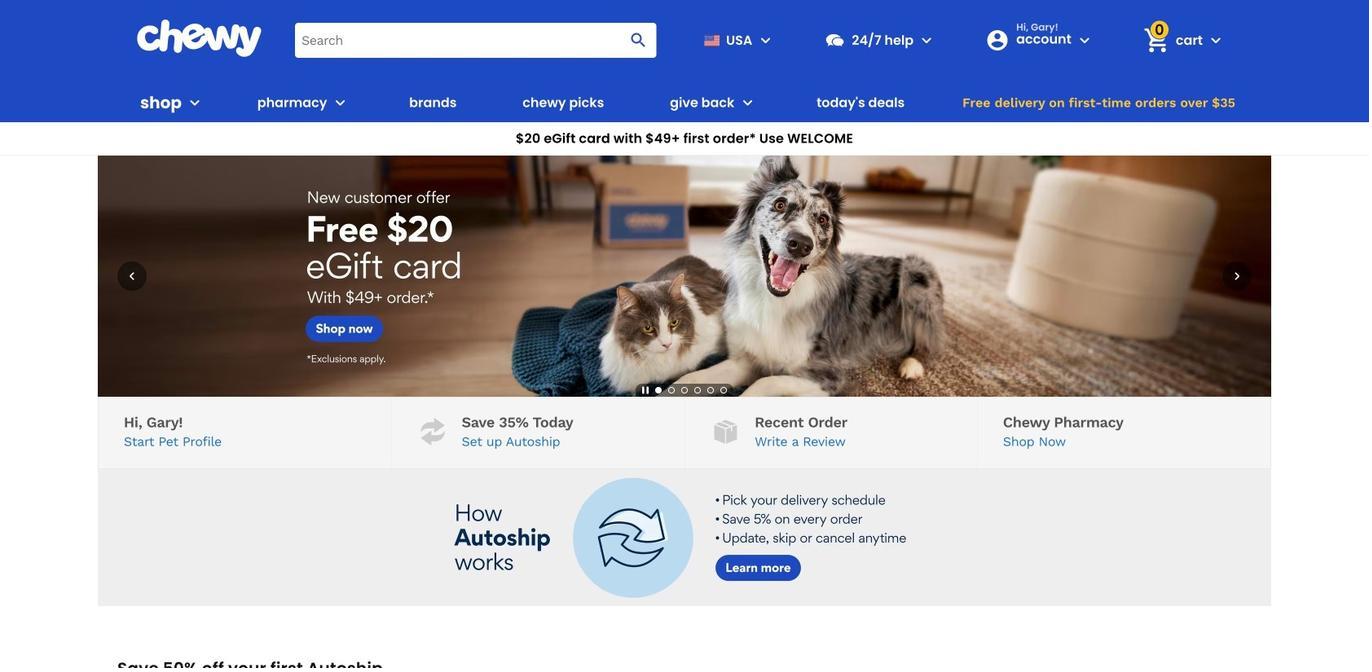 Task type: vqa. For each thing, say whether or not it's contained in the screenshot.
fourth ) from the top
no



Task type: describe. For each thing, give the bounding box(es) containing it.
choose slide to display. group
[[652, 384, 731, 397]]

help menu image
[[917, 30, 937, 50]]

chewy support image
[[825, 30, 846, 51]]

learn more about autoship image
[[98, 470, 1272, 607]]

pharmacy menu image
[[331, 93, 350, 113]]

account menu image
[[1075, 30, 1095, 50]]

Search text field
[[295, 23, 657, 58]]

items image
[[1143, 26, 1171, 55]]

site banner
[[0, 0, 1370, 156]]

new customer offer. free $20 egift card with $49+ order* shop now. image
[[98, 156, 1272, 397]]

stop automatic slide show image
[[639, 384, 652, 397]]

give back menu image
[[738, 93, 758, 113]]



Task type: locate. For each thing, give the bounding box(es) containing it.
submit search image
[[629, 30, 648, 50]]

/ image
[[417, 416, 449, 448]]

chewy home image
[[136, 20, 263, 57]]

menu image
[[185, 93, 205, 113]]

cart menu image
[[1207, 30, 1226, 50]]

menu image
[[756, 30, 776, 50]]

Product search field
[[295, 23, 657, 58]]

/ image
[[710, 416, 742, 448]]



